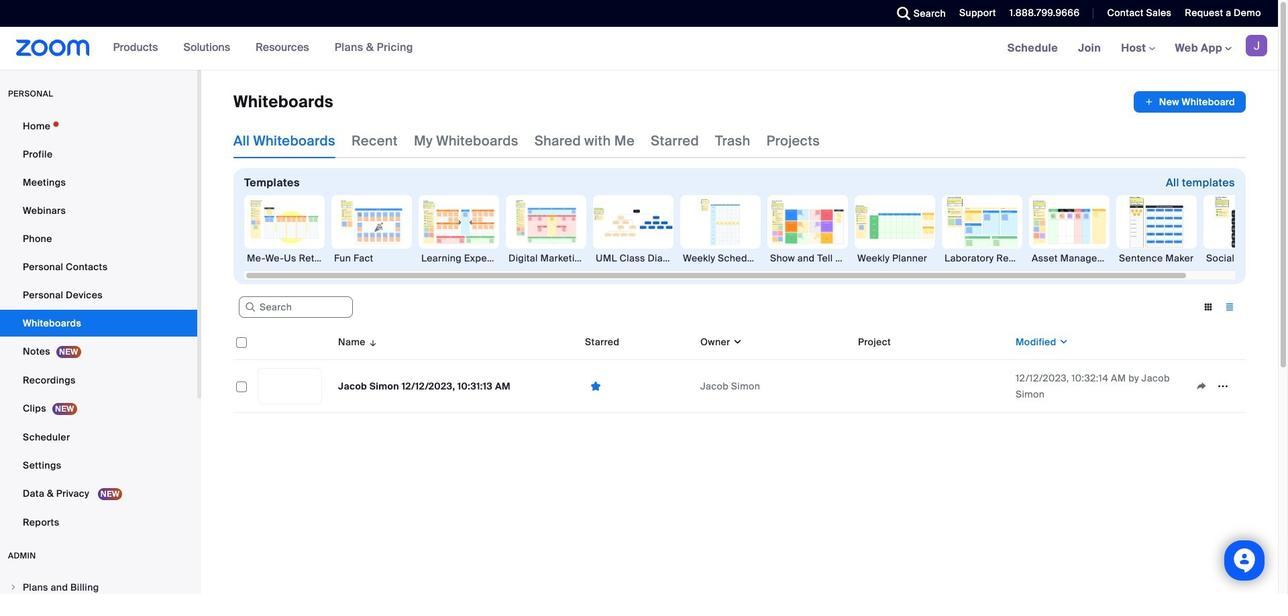 Task type: locate. For each thing, give the bounding box(es) containing it.
show and tell with a twist element
[[768, 252, 848, 265]]

tabs of all whiteboard page tab list
[[234, 123, 820, 158]]

sentence maker element
[[1117, 252, 1197, 265]]

me-we-us retrospective element
[[244, 252, 325, 265]]

cell inside application
[[853, 360, 1011, 413]]

product information navigation
[[103, 27, 423, 70]]

personal menu menu
[[0, 113, 197, 538]]

learning experience canvas element
[[419, 252, 499, 265]]

fun fact element
[[332, 252, 412, 265]]

banner
[[0, 27, 1278, 70]]

asset management element
[[1029, 252, 1110, 265]]

laboratory report element
[[942, 252, 1023, 265]]

right image
[[9, 584, 17, 592]]

menu item
[[0, 575, 197, 595]]

cell
[[853, 360, 1011, 413]]

uml class diagram element
[[593, 252, 674, 265]]

meetings navigation
[[998, 27, 1278, 70]]

application
[[1134, 91, 1246, 113], [234, 325, 1256, 423]]



Task type: describe. For each thing, give the bounding box(es) containing it.
down image
[[730, 336, 743, 349]]

zoom logo image
[[16, 40, 90, 56]]

arrow down image
[[366, 334, 378, 350]]

weekly planner element
[[855, 252, 935, 265]]

profile picture image
[[1246, 35, 1268, 56]]

0 vertical spatial application
[[1134, 91, 1246, 113]]

thumbnail of jacob simon 12/12/2023, 10:31:13 am image
[[258, 369, 321, 404]]

add image
[[1145, 95, 1154, 109]]

grid mode, not selected image
[[1198, 301, 1219, 313]]

list mode, selected image
[[1219, 301, 1241, 313]]

Search text field
[[239, 297, 353, 318]]

digital marketing canvas element
[[506, 252, 587, 265]]

click to unstar the whiteboard jacob simon 12/12/2023, 10:31:13 am image
[[585, 380, 607, 393]]

weekly schedule element
[[680, 252, 761, 265]]

jacob simon 12/12/2023, 10:31:13 am element
[[338, 380, 511, 393]]

1 vertical spatial application
[[234, 325, 1256, 423]]

social emotional learning element
[[1204, 252, 1284, 265]]



Task type: vqa. For each thing, say whether or not it's contained in the screenshot.
Profile picture
yes



